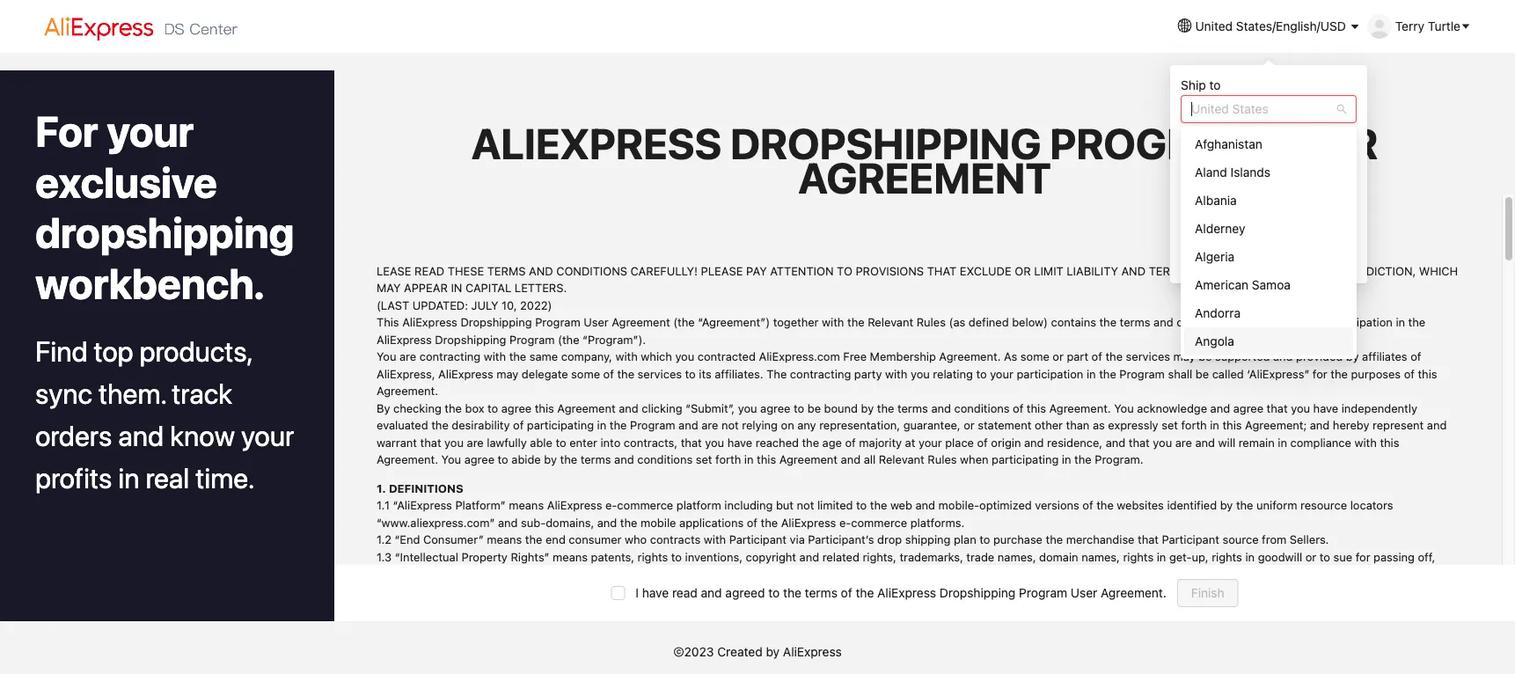Task type: describe. For each thing, give the bounding box(es) containing it.
0 horizontal spatial conditions
[[638, 453, 693, 466]]

and down "submit",
[[679, 418, 699, 432]]

1. definitions 1.1 "aliexpress platform" means aliexpress e-commerce platform including but not limited to the web and mobile-optimized versions of the websites identified by the uniform resource locators "www.aliexpress.com" and sub-domains, and the mobile applications of the aliexpress e-commerce platforms. 1.2 "end consumer" means the end consumer who contracts with participant via participant's drop shipping plan to purchase the merchandise that participant source from sellers. 1.3 "intellectual property rights" means patents, rights to inventions, copyright and related rights, trademarks, trade names, domain names, rights in get-up, rights in goodwill or to sue for passing off, unfair competition rights, rights in designs, rights in computer software, database rights, topography rights, moral rights, rights in confidential information (including without limitation know-how and trade secrets) and any other intellectual property rights, in each case whether registered or unregistered and including all applications for, and renewals or extensions of, such rights, and all similar or equivalent rights or forms of protection in any part of the world. 1.4 "participant" or "drop shipper" means a physical person who uses drop shipping method to retail merchandise sourced from aliexpress platform and participates in the program to access the technical services provided by aliexpress via ds center for his or her drop shipping business according to this agreement. 1.5 "ds center" means the website of the program currently accessible for participants at: ds.aliexpress.com (pc and/or application versions), or such other websites as may be designated by aliexpress from time to time.
[[377, 481, 1458, 674]]

for inside lease read these terms and conditions carefully! please pay attention to provisions that exclude or limit liability and terms of governing law and jurisdiction, which may appear in capital letters. (last updated: july 10, 2022) this aliexpress dropshipping program user agreement (the "agreement") together with the relevant rules (as defined below) contains the terms and conditions that govern your participation in the aliexpress dropshipping program (the "program"). you are contracting with the same company, with which you contracted aliexpress.com free membership agreement. as some or part of the services may be supported and provided by affiliates of aliexpress, aliexpress may delegate some of the services to its affiliates. the contracting party with you relating to your participation in the program shall be called 'aliexpress" for the purposes of this agreement. by checking the box to agree this agreement and clicking "submit", you agree to be bound by the terms and conditions of this agreement. you acknowledge and agree that you have independently evaluated the desirability of participating in the program and are not relying on any representation, guarantee, or statement other than as expressly set forth in this agreement; and hereby represent and warrant that you are lawfully able to enter into contracts, that you have reached the age of majority at your place of origin and residence, and that you are and will remain in compliance with this agreement. you agree to abide by the terms and conditions set forth in this agreement and all relevant rules when participating in the program.
[[1313, 367, 1328, 380]]

or up place
[[964, 418, 975, 432]]

be inside 1. definitions 1.1 "aliexpress platform" means aliexpress e-commerce platform including but not limited to the web and mobile-optimized versions of the websites identified by the uniform resource locators "www.aliexpress.com" and sub-domains, and the mobile applications of the aliexpress e-commerce platforms. 1.2 "end consumer" means the end consumer who contracts with participant via participant's drop shipping plan to purchase the merchandise that participant source from sellers. 1.3 "intellectual property rights" means patents, rights to inventions, copyright and related rights, trademarks, trade names, domain names, rights in get-up, rights in goodwill or to sue for passing off, unfair competition rights, rights in designs, rights in computer software, database rights, topography rights, moral rights, rights in confidential information (including without limitation know-how and trade secrets) and any other intellectual property rights, in each case whether registered or unregistered and including all applications for, and renewals or extensions of, such rights, and all similar or equivalent rights or forms of protection in any part of the world. 1.4 "participant" or "drop shipper" means a physical person who uses drop shipping method to retail merchandise sourced from aliexpress platform and participates in the program to access the technical services provided by aliexpress via ds center for his or her drop shipping business according to this agreement. 1.5 "ds center" means the website of the program currently accessible for participants at: ds.aliexpress.com (pc and/or application versions), or such other websites as may be designated by aliexpress from time to time.
[[1301, 653, 1315, 666]]

ship
[[1181, 78, 1207, 92]]

part inside lease read these terms and conditions carefully! please pay attention to provisions that exclude or limit liability and terms of governing law and jurisdiction, which may appear in capital letters. (last updated: july 10, 2022) this aliexpress dropshipping program user agreement (the "agreement") together with the relevant rules (as defined below) contains the terms and conditions that govern your participation in the aliexpress dropshipping program (the "program"). you are contracting with the same company, with which you contracted aliexpress.com free membership agreement. as some or part of the services may be supported and provided by affiliates of aliexpress, aliexpress may delegate some of the services to its affiliates. the contracting party with you relating to your participation in the program shall be called 'aliexpress" for the purposes of this agreement. by checking the box to agree this agreement and clicking "submit", you agree to be bound by the terms and conditions of this agreement. you acknowledge and agree that you have independently evaluated the desirability of participating in the program and are not relying on any representation, guarantee, or statement other than as expressly set forth in this agreement; and hereby represent and warrant that you are lawfully able to enter into contracts, that you have reached the age of majority at your place of origin and residence, and that you are and will remain in compliance with this agreement. you agree to abide by the terms and conditions set forth in this agreement and all relevant rules when participating in the program.
[[1067, 350, 1089, 363]]

1 horizontal spatial trade
[[1430, 567, 1458, 580]]

your inside find top products, sync them. track orders and know your profits in real time.
[[241, 418, 294, 452]]

search image
[[1337, 104, 1348, 114]]

and down the confidential
[[1083, 584, 1103, 598]]

1 vertical spatial participating
[[992, 453, 1059, 466]]

2022)
[[520, 298, 552, 311]]

in up will
[[1211, 418, 1220, 432]]

shipper"
[[515, 619, 562, 632]]

aliexpress.com
[[759, 350, 840, 363]]

language
[[1181, 134, 1237, 149]]

by right identified
[[1221, 499, 1234, 512]]

1 participant from the left
[[730, 533, 787, 546]]

shall
[[1169, 367, 1193, 380]]

0 horizontal spatial commerce
[[617, 499, 674, 512]]

aliexpress
[[472, 118, 722, 168]]

program up the same
[[510, 333, 555, 346]]

end
[[546, 533, 566, 546]]

participants
[[778, 653, 841, 666]]

with left the same
[[484, 350, 506, 363]]

turtle
[[1429, 19, 1461, 33]]

and up platforms.
[[916, 499, 936, 512]]

rights, down trademarks,
[[915, 567, 949, 580]]

as inside lease read these terms and conditions carefully! please pay attention to provisions that exclude or limit liability and terms of governing law and jurisdiction, which may appear in capital letters. (last updated: july 10, 2022) this aliexpress dropshipping program user agreement (the "agreement") together with the relevant rules (as defined below) contains the terms and conditions that govern your participation in the aliexpress dropshipping program (the "program"). you are contracting with the same company, with which you contracted aliexpress.com free membership agreement. as some or part of the services may be supported and provided by affiliates of aliexpress, aliexpress may delegate some of the services to its affiliates. the contracting party with you relating to your participation in the program shall be called 'aliexpress" for the purposes of this agreement. by checking the box to agree this agreement and clicking "submit", you agree to be bound by the terms and conditions of this agreement. you acknowledge and agree that you have independently evaluated the desirability of participating in the program and are not relying on any representation, guarantee, or statement other than as expressly set forth in this agreement; and hereby represent and warrant that you are lawfully able to enter into contracts, that you have reached the age of majority at your place of origin and residence, and that you are and will remain in compliance with this agreement. you agree to abide by the terms and conditions set forth in this agreement and all relevant rules when participating in the program.
[[1093, 418, 1105, 432]]

expressly
[[1109, 418, 1159, 432]]

2 participant from the left
[[1163, 533, 1220, 546]]

0 vertical spatial agreement
[[612, 315, 670, 329]]

2 horizontal spatial from
[[1262, 533, 1287, 546]]

this down the delegate
[[535, 401, 554, 414]]

but
[[776, 499, 794, 512]]

abide
[[512, 453, 541, 466]]

0 horizontal spatial applications
[[680, 516, 744, 529]]

renewals
[[1106, 584, 1153, 598]]

guarantee,
[[904, 418, 961, 432]]

aliexpress up website at left
[[542, 636, 597, 649]]

to down center"
[[431, 670, 442, 674]]

1 horizontal spatial websites
[[1211, 653, 1258, 666]]

program down 2022) at the left of the page
[[535, 315, 581, 329]]

1 vertical spatial set
[[696, 453, 713, 466]]

0 vertical spatial set
[[1162, 418, 1179, 432]]

purposes
[[1352, 367, 1401, 380]]

rights, up world.
[[610, 584, 644, 598]]

to right the "plan"
[[980, 533, 991, 546]]

similar
[[1351, 584, 1386, 598]]

1 horizontal spatial all
[[980, 584, 992, 598]]

are down desirability
[[467, 436, 484, 449]]

1 horizontal spatial may
[[1174, 350, 1196, 363]]

provided inside 1. definitions 1.1 "aliexpress platform" means aliexpress e-commerce platform including but not limited to the web and mobile-optimized versions of the websites identified by the uniform resource locators "www.aliexpress.com" and sub-domains, and the mobile applications of the aliexpress e-commerce platforms. 1.2 "end consumer" means the end consumer who contracts with participant via participant's drop shipping plan to purchase the merchandise that participant source from sellers. 1.3 "intellectual property rights" means patents, rights to inventions, copyright and related rights, trademarks, trade names, domain names, rights in get-up, rights in goodwill or to sue for passing off, unfair competition rights, rights in designs, rights in computer software, database rights, topography rights, moral rights, rights in confidential information (including without limitation know-how and trade secrets) and any other intellectual property rights, in each case whether registered or unregistered and including all applications for, and renewals or extensions of, such rights, and all similar or equivalent rights or forms of protection in any part of the world. 1.4 "participant" or "drop shipper" means a physical person who uses drop shipping method to retail merchandise sourced from aliexpress platform and participates in the program to access the technical services provided by aliexpress via ds center for his or her drop shipping business according to this agreement. 1.5 "ds center" means the website of the program currently accessible for participants at: ds.aliexpress.com (pc and/or application versions), or such other websites as may be designated by aliexpress from time to time.
[[476, 636, 522, 649]]

1 vertical spatial from
[[1035, 619, 1059, 632]]

terms down database
[[805, 586, 838, 600]]

limitation
[[1296, 567, 1345, 580]]

1 horizontal spatial have
[[728, 436, 753, 449]]

and up compliance
[[1311, 418, 1330, 432]]

2 vertical spatial any
[[543, 601, 562, 615]]

2 vertical spatial you
[[442, 453, 461, 466]]

0 vertical spatial drop
[[878, 533, 902, 546]]

ds
[[618, 636, 634, 649]]

program down domain
[[1019, 586, 1068, 600]]

program left shall
[[1120, 367, 1165, 380]]

program down ds
[[601, 653, 646, 666]]

0 vertical spatial shipping
[[906, 533, 951, 546]]

of down property
[[590, 601, 600, 615]]

contracts,
[[624, 436, 678, 449]]

secrets)
[[377, 584, 420, 598]]

with down the membership
[[886, 367, 908, 380]]

and left clicking
[[619, 401, 639, 414]]

aliexpress left 'at:'
[[783, 645, 842, 659]]

by down able
[[544, 453, 557, 466]]

party
[[855, 367, 882, 380]]

terms right contains on the right of the page
[[1120, 315, 1151, 329]]

and up program.
[[1106, 436, 1126, 449]]

aliexpress up the box
[[438, 367, 494, 380]]

and up the consumer
[[598, 516, 617, 529]]

that
[[928, 264, 957, 277]]

means down ""drop"
[[464, 653, 499, 666]]

caret down image
[[1461, 21, 1472, 32]]

of right versions
[[1083, 499, 1094, 512]]

1.
[[377, 481, 386, 495]]

0 vertical spatial who
[[625, 533, 647, 546]]

please
[[701, 264, 743, 277]]

terms up guarantee,
[[898, 401, 929, 414]]

registered
[[763, 584, 817, 598]]

means up property
[[487, 533, 522, 546]]

agreement. down aliexpress,
[[377, 384, 438, 397]]

services inside 1. definitions 1.1 "aliexpress platform" means aliexpress e-commerce platform including but not limited to the web and mobile-optimized versions of the websites identified by the uniform resource locators "www.aliexpress.com" and sub-domains, and the mobile applications of the aliexpress e-commerce platforms. 1.2 "end consumer" means the end consumer who contracts with participant via participant's drop shipping plan to purchase the merchandise that participant source from sellers. 1.3 "intellectual property rights" means patents, rights to inventions, copyright and related rights, trademarks, trade names, domain names, rights in get-up, rights in goodwill or to sue for passing off, unfair competition rights, rights in designs, rights in computer software, database rights, topography rights, moral rights, rights in confidential information (including without limitation know-how and trade secrets) and any other intellectual property rights, in each case whether registered or unregistered and including all applications for, and renewals or extensions of, such rights, and all similar or equivalent rights or forms of protection in any part of the world. 1.4 "participant" or "drop shipper" means a physical person who uses drop shipping method to retail merchandise sourced from aliexpress platform and participates in the program to access the technical services provided by aliexpress via ds center for his or her drop shipping business according to this agreement. 1.5 "ds center" means the website of the program currently accessible for participants at: ds.aliexpress.com (pc and/or application versions), or such other websites as may be designated by aliexpress from time to time.
[[428, 636, 473, 649]]

to right limited at the right bottom
[[857, 499, 867, 512]]

that down evaluated
[[420, 436, 442, 449]]

2 vertical spatial agreement
[[780, 453, 838, 466]]

in right i
[[647, 584, 656, 598]]

and right platform
[[1169, 619, 1189, 632]]

attention
[[771, 264, 834, 277]]

resource
[[1301, 499, 1348, 512]]

save
[[1196, 251, 1223, 266]]

0 vertical spatial including
[[725, 499, 773, 512]]

1 horizontal spatial e-
[[840, 516, 852, 529]]

may inside 1. definitions 1.1 "aliexpress platform" means aliexpress e-commerce platform including but not limited to the web and mobile-optimized versions of the websites identified by the uniform resource locators "www.aliexpress.com" and sub-domains, and the mobile applications of the aliexpress e-commerce platforms. 1.2 "end consumer" means the end consumer who contracts with participant via participant's drop shipping plan to purchase the merchandise that participant source from sellers. 1.3 "intellectual property rights" means patents, rights to inventions, copyright and related rights, trademarks, trade names, domain names, rights in get-up, rights in goodwill or to sue for passing off, unfair competition rights, rights in designs, rights in computer software, database rights, topography rights, moral rights, rights in confidential information (including without limitation know-how and trade secrets) and any other intellectual property rights, in each case whether registered or unregistered and including all applications for, and renewals or extensions of, such rights, and all similar or equivalent rights or forms of protection in any part of the world. 1.4 "participant" or "drop shipper" means a physical person who uses drop shipping method to retail merchandise sourced from aliexpress platform and participates in the program to access the technical services provided by aliexpress via ds center for his or her drop shipping business according to this agreement. 1.5 "ds center" means the website of the program currently accessible for participants at: ds.aliexpress.com (pc and/or application versions), or such other websites as may be designated by aliexpress from time to time.
[[1276, 653, 1298, 666]]

1 horizontal spatial who
[[699, 619, 722, 632]]

0 horizontal spatial via
[[600, 636, 615, 649]]

currency
[[1181, 191, 1234, 205]]

purchase
[[994, 533, 1043, 546]]

be down angola
[[1199, 350, 1213, 363]]

1.1
[[377, 499, 390, 512]]

united states/english/usd
[[1196, 19, 1347, 33]]

are down acknowledge at the right bottom
[[1176, 436, 1193, 449]]

3 and from the left
[[1307, 264, 1332, 277]]

0 horizontal spatial any
[[446, 584, 465, 598]]

0 vertical spatial conditions
[[1177, 315, 1233, 329]]

1 horizontal spatial conditions
[[955, 401, 1010, 414]]

agreed
[[726, 586, 765, 600]]

in inside find top products, sync them. track orders and know your profits in real time.
[[118, 461, 140, 494]]

currently
[[649, 653, 697, 666]]

0 horizontal spatial have
[[642, 586, 669, 600]]

workbench.
[[35, 258, 265, 308]]

rights down secrets)
[[377, 601, 407, 615]]

know
[[170, 418, 235, 452]]

agree down lawfully at the left bottom of page
[[465, 453, 495, 466]]

©2023
[[674, 645, 714, 659]]

or down how
[[1389, 584, 1400, 598]]

terms down enter
[[581, 453, 611, 466]]

agreement. up relating
[[940, 350, 1001, 363]]

0 vertical spatial some
[[1021, 350, 1050, 363]]

algeria
[[1196, 250, 1235, 264]]

be right shall
[[1196, 367, 1210, 380]]

called
[[1213, 367, 1244, 380]]

1 vertical spatial dropshipping
[[435, 333, 507, 346]]

designated
[[1318, 653, 1377, 666]]

2 vertical spatial dropshipping
[[940, 586, 1016, 600]]

and up database
[[800, 550, 820, 563]]

1 vertical spatial agreement
[[558, 401, 616, 414]]

2 vertical spatial other
[[1179, 653, 1207, 666]]

"intellectual
[[395, 550, 459, 563]]

andorra
[[1196, 306, 1241, 320]]

that down "submit",
[[681, 436, 702, 449]]

source
[[1223, 533, 1259, 546]]

of up when
[[978, 436, 988, 449]]

by down shipper"
[[526, 636, 539, 649]]

1 vertical spatial drop
[[753, 619, 777, 632]]

1 names, from the left
[[998, 550, 1037, 563]]

0 horizontal spatial forth
[[716, 453, 741, 466]]

by up purposes
[[1347, 350, 1360, 363]]

domains,
[[546, 516, 594, 529]]

you right the which
[[676, 350, 695, 363]]

representation,
[[820, 418, 901, 432]]

of up 'copyright'
[[747, 516, 758, 529]]

plan
[[954, 533, 977, 546]]

you up the agreement;
[[1292, 401, 1311, 414]]

save button
[[1181, 245, 1237, 273]]

and left sub-
[[498, 516, 518, 529]]

0 vertical spatial rules
[[917, 315, 946, 329]]

you down the membership
[[911, 367, 930, 380]]

0 horizontal spatial you
[[377, 350, 397, 363]]

in down source
[[1246, 550, 1255, 563]]

mobile-
[[939, 499, 980, 512]]

0 horizontal spatial some
[[571, 367, 600, 380]]

0 vertical spatial participating
[[527, 418, 594, 432]]

1 horizontal spatial services
[[638, 367, 682, 380]]

domain
[[1040, 550, 1079, 563]]

0 horizontal spatial contracting
[[420, 350, 481, 363]]

orders
[[35, 418, 112, 452]]

property
[[462, 550, 508, 563]]

of right affiliates
[[1411, 350, 1422, 363]]

1 vertical spatial such
[[1151, 653, 1176, 666]]

0 horizontal spatial from
[[377, 670, 402, 674]]

origin
[[992, 436, 1022, 449]]

or down contains on the right of the page
[[1053, 350, 1064, 363]]

which
[[641, 350, 672, 363]]

aliexpress down this on the top
[[377, 333, 432, 346]]

0 vertical spatial services
[[1126, 350, 1171, 363]]

program.
[[1095, 453, 1144, 466]]

of right forms
[[458, 601, 469, 615]]

0 horizontal spatial (the
[[558, 333, 580, 346]]

or left ""drop"
[[466, 619, 477, 632]]

samoa
[[1252, 278, 1291, 292]]

copyright
[[746, 550, 797, 563]]

or
[[1015, 264, 1031, 277]]

contracted
[[698, 350, 756, 363]]

for down person
[[676, 636, 691, 649]]

"www.aliexpress.com"
[[377, 516, 495, 529]]

to left access
[[1340, 619, 1350, 632]]

and up retail
[[905, 584, 925, 598]]

means up "designs,"
[[553, 550, 588, 563]]

versions),
[[1081, 653, 1133, 666]]

1 vertical spatial you
[[1115, 401, 1134, 414]]

not inside lease read these terms and conditions carefully! please pay attention to provisions that exclude or limit liability and terms of governing law and jurisdiction, which may appear in capital letters. (last updated: july 10, 2022) this aliexpress dropshipping program user agreement (the "agreement") together with the relevant rules (as defined below) contains the terms and conditions that govern your participation in the aliexpress dropshipping program (the "program"). you are contracting with the same company, with which you contracted aliexpress.com free membership agreement. as some or part of the services may be supported and provided by affiliates of aliexpress, aliexpress may delegate some of the services to its affiliates. the contracting party with you relating to your participation in the program shall be called 'aliexpress" for the purposes of this agreement. by checking the box to agree this agreement and clicking "submit", you agree to be bound by the terms and conditions of this agreement. you acknowledge and agree that you have independently evaluated the desirability of participating in the program and are not relying on any representation, guarantee, or statement other than as expressly set forth in this agreement; and hereby represent and warrant that you are lawfully able to enter into contracts, that you have reached the age of majority at your place of origin and residence, and that you are and will remain in compliance with this agreement. you agree to abide by the terms and conditions set forth in this agreement and all relevant rules when participating in the program.
[[722, 418, 739, 432]]

or up "participant"
[[410, 601, 421, 615]]

by right created on the bottom of page
[[766, 645, 780, 659]]

means left a
[[565, 619, 600, 632]]

1 horizontal spatial such
[[1247, 584, 1273, 598]]

for up know-
[[1356, 550, 1371, 563]]

0 vertical spatial forth
[[1182, 418, 1207, 432]]

this
[[377, 315, 399, 329]]

aliexpress down equivalent
[[1396, 653, 1452, 666]]

to up limitation
[[1320, 550, 1331, 563]]

all inside lease read these terms and conditions carefully! please pay attention to provisions that exclude or limit liability and terms of governing law and jurisdiction, which may appear in capital letters. (last updated: july 10, 2022) this aliexpress dropshipping program user agreement (the "agreement") together with the relevant rules (as defined below) contains the terms and conditions that govern your participation in the aliexpress dropshipping program (the "program"). you are contracting with the same company, with which you contracted aliexpress.com free membership agreement. as some or part of the services may be supported and provided by affiliates of aliexpress, aliexpress may delegate some of the services to its affiliates. the contracting party with you relating to your participation in the program shall be called 'aliexpress" for the purposes of this agreement. by checking the box to agree this agreement and clicking "submit", you agree to be bound by the terms and conditions of this agreement. you acknowledge and agree that you have independently evaluated the desirability of participating in the program and are not relying on any representation, guarantee, or statement other than as expressly set forth in this agreement; and hereby represent and warrant that you are lawfully able to enter into contracts, that you have reached the age of majority at your place of origin and residence, and that you are and will remain in compliance with this agreement. you agree to abide by the terms and conditions set forth in this agreement and all relevant rules when participating in the program.
[[864, 453, 876, 466]]

may
[[377, 281, 401, 294]]

1 vertical spatial user
[[1071, 586, 1098, 600]]

your inside "for your exclusive dropshipping workbench."
[[107, 106, 194, 156]]

and right represent
[[1428, 418, 1447, 432]]

(including
[[1198, 567, 1250, 580]]

this inside 1. definitions 1.1 "aliexpress platform" means aliexpress e-commerce platform including but not limited to the web and mobile-optimized versions of the websites identified by the uniform resource locators "www.aliexpress.com" and sub-domains, and the mobile applications of the aliexpress e-commerce platforms. 1.2 "end consumer" means the end consumer who contracts with participant via participant's drop shipping plan to purchase the merchandise that participant source from sellers. 1.3 "intellectual property rights" means patents, rights to inventions, copyright and related rights, trademarks, trade names, domain names, rights in get-up, rights in goodwill or to sue for passing off, unfair competition rights, rights in designs, rights in computer software, database rights, topography rights, moral rights, rights in confidential information (including without limitation know-how and trade secrets) and any other intellectual property rights, in each case whether registered or unregistered and including all applications for, and renewals or extensions of, such rights, and all similar or equivalent rights or forms of protection in any part of the world. 1.4 "participant" or "drop shipper" means a physical person who uses drop shipping method to retail merchandise sourced from aliexpress platform and participates in the program to access the technical services provided by aliexpress via ds center for his or her drop shipping business according to this agreement. 1.5 "ds center" means the website of the program currently accessible for participants at: ds.aliexpress.com (pc and/or application versions), or such other websites as may be designated by aliexpress from time to time.
[[944, 636, 963, 649]]

2 vertical spatial shipping
[[775, 636, 821, 649]]

to right the box
[[488, 401, 498, 414]]

for,
[[1062, 584, 1080, 598]]

by
[[377, 401, 390, 414]]

1 horizontal spatial via
[[790, 533, 805, 546]]

"ds
[[395, 653, 416, 666]]

affiliates
[[1363, 350, 1408, 363]]

1 vertical spatial commerce
[[852, 516, 908, 529]]

2 horizontal spatial all
[[1336, 584, 1348, 598]]

"end
[[395, 533, 420, 546]]

in down the agreement;
[[1278, 436, 1288, 449]]

1 vertical spatial shipping
[[781, 619, 826, 632]]

or right his
[[712, 636, 723, 649]]

optimized
[[980, 499, 1032, 512]]

rights, down property
[[477, 567, 511, 580]]

time. inside find top products, sync them. track orders and know your profits in real time.
[[196, 461, 255, 494]]

than
[[1067, 418, 1090, 432]]

appear
[[404, 281, 448, 294]]

and up guarantee,
[[932, 401, 952, 414]]

to right ship
[[1210, 78, 1221, 92]]

usd
[[1192, 214, 1218, 229]]

1 vertical spatial contracting
[[790, 367, 851, 380]]

provisions
[[856, 264, 924, 277]]

confidential
[[1068, 567, 1131, 580]]

created
[[718, 645, 763, 659]]

lease
[[377, 264, 412, 277]]

0 horizontal spatial merchandise
[[917, 619, 985, 632]]

2 vertical spatial drop
[[747, 636, 772, 649]]

agree up on
[[761, 401, 791, 414]]

you up relying
[[738, 401, 758, 414]]

are down "submit",
[[702, 418, 719, 432]]

0 vertical spatial relevant
[[868, 315, 914, 329]]

sub-
[[521, 516, 546, 529]]

"program").
[[583, 333, 646, 346]]

0 horizontal spatial e-
[[606, 499, 617, 512]]

lawfully
[[487, 436, 527, 449]]

that down the expressly
[[1129, 436, 1150, 449]]

"submit",
[[686, 401, 735, 414]]

reached
[[756, 436, 799, 449]]

majority
[[859, 436, 902, 449]]

rights, up topography
[[863, 550, 897, 563]]

hereby
[[1334, 418, 1370, 432]]

1 vertical spatial participation
[[1017, 367, 1084, 380]]

uses
[[725, 619, 750, 632]]

1 horizontal spatial participation
[[1327, 315, 1393, 329]]



Task type: locate. For each thing, give the bounding box(es) containing it.
compliance
[[1291, 436, 1352, 449]]

1 horizontal spatial (the
[[674, 315, 695, 329]]

program up designated at the right of the page
[[1291, 619, 1337, 632]]

0 vertical spatial merchandise
[[1067, 533, 1135, 546]]

time.
[[196, 461, 255, 494], [445, 670, 471, 674]]

and inside find top products, sync them. track orders and know your profits in real time.
[[118, 418, 164, 452]]

part inside 1. definitions 1.1 "aliexpress platform" means aliexpress e-commerce platform including but not limited to the web and mobile-optimized versions of the websites identified by the uniform resource locators "www.aliexpress.com" and sub-domains, and the mobile applications of the aliexpress e-commerce platforms. 1.2 "end consumer" means the end consumer who contracts with participant via participant's drop shipping plan to purchase the merchandise that participant source from sellers. 1.3 "intellectual property rights" means patents, rights to inventions, copyright and related rights, trademarks, trade names, domain names, rights in get-up, rights in goodwill or to sue for passing off, unfair competition rights, rights in designs, rights in computer software, database rights, topography rights, moral rights, rights in confidential information (including without limitation know-how and trade secrets) and any other intellectual property rights, in each case whether registered or unregistered and including all applications for, and renewals or extensions of, such rights, and all similar or equivalent rights or forms of protection in any part of the world. 1.4 "participant" or "drop shipper" means a physical person who uses drop shipping method to retail merchandise sourced from aliexpress platform and participates in the program to access the technical services provided by aliexpress via ds center for his or her drop shipping business according to this agreement. 1.5 "ds center" means the website of the program currently accessible for participants at: ds.aliexpress.com (pc and/or application versions), or such other websites as may be designated by aliexpress from time to time.
[[565, 601, 586, 615]]

that left govern
[[1236, 315, 1257, 329]]

are up aliexpress,
[[400, 350, 417, 363]]

time. inside 1. definitions 1.1 "aliexpress platform" means aliexpress e-commerce platform including but not limited to the web and mobile-optimized versions of the websites identified by the uniform resource locators "www.aliexpress.com" and sub-domains, and the mobile applications of the aliexpress e-commerce platforms. 1.2 "end consumer" means the end consumer who contracts with participant via participant's drop shipping plan to purchase the merchandise that participant source from sellers. 1.3 "intellectual property rights" means patents, rights to inventions, copyright and related rights, trademarks, trade names, domain names, rights in get-up, rights in goodwill or to sue for passing off, unfair competition rights, rights in designs, rights in computer software, database rights, topography rights, moral rights, rights in confidential information (including without limitation know-how and trade secrets) and any other intellectual property rights, in each case whether registered or unregistered and including all applications for, and renewals or extensions of, such rights, and all similar or equivalent rights or forms of protection in any part of the world. 1.4 "participant" or "drop shipper" means a physical person who uses drop shipping method to retail merchandise sourced from aliexpress platform and participates in the program to access the technical services provided by aliexpress via ds center for his or her drop shipping business according to this agreement. 1.5 "ds center" means the website of the program currently accessible for participants at: ds.aliexpress.com (pc and/or application versions), or such other websites as may be designated by aliexpress from time to time.
[[445, 670, 471, 674]]

applications up sourced
[[995, 584, 1059, 598]]

2 horizontal spatial services
[[1126, 350, 1171, 363]]

1 vertical spatial united
[[1192, 102, 1230, 116]]

time
[[405, 670, 428, 674]]

0 vertical spatial may
[[1174, 350, 1196, 363]]

applications down platform
[[680, 516, 744, 529]]

aliexpress down updated:
[[402, 315, 458, 329]]

2 terms from the left
[[1149, 264, 1188, 277]]

(the
[[674, 315, 695, 329], [558, 333, 580, 346]]

websites down participates
[[1211, 653, 1258, 666]]

from up goodwill
[[1262, 533, 1287, 546]]

1 vertical spatial (the
[[558, 333, 580, 346]]

as inside 1. definitions 1.1 "aliexpress platform" means aliexpress e-commerce platform including but not limited to the web and mobile-optimized versions of the websites identified by the uniform resource locators "www.aliexpress.com" and sub-domains, and the mobile applications of the aliexpress e-commerce platforms. 1.2 "end consumer" means the end consumer who contracts with participant via participant's drop shipping plan to purchase the merchandise that participant source from sellers. 1.3 "intellectual property rights" means patents, rights to inventions, copyright and related rights, trademarks, trade names, domain names, rights in get-up, rights in goodwill or to sue for passing off, unfair competition rights, rights in designs, rights in computer software, database rights, topography rights, moral rights, rights in confidential information (including without limitation know-how and trade secrets) and any other intellectual property rights, in each case whether registered or unregistered and including all applications for, and renewals or extensions of, such rights, and all similar or equivalent rights or forms of protection in any part of the world. 1.4 "participant" or "drop shipper" means a physical person who uses drop shipping method to retail merchandise sourced from aliexpress platform and participates in the program to access the technical services provided by aliexpress via ds center for his or her drop shipping business according to this agreement. 1.5 "ds center" means the website of the program currently accessible for participants at: ds.aliexpress.com (pc and/or application versions), or such other websites as may be designated by aliexpress from time to time.
[[1261, 653, 1273, 666]]

below)
[[1012, 315, 1048, 329]]

represent
[[1373, 418, 1425, 432]]

1 vertical spatial merchandise
[[917, 619, 985, 632]]

agree up the agreement;
[[1234, 401, 1264, 414]]

rules left (as
[[917, 315, 946, 329]]

0 vertical spatial (the
[[674, 315, 695, 329]]

2 and from the left
[[1122, 264, 1146, 277]]

profits
[[35, 461, 112, 494]]

case
[[688, 584, 713, 598]]

1 horizontal spatial including
[[928, 584, 976, 598]]

membership
[[870, 350, 936, 363]]

dropshipping
[[731, 118, 1042, 168]]

rights, right moral
[[985, 567, 1019, 580]]

agreement. inside 1. definitions 1.1 "aliexpress platform" means aliexpress e-commerce platform including but not limited to the web and mobile-optimized versions of the websites identified by the uniform resource locators "www.aliexpress.com" and sub-domains, and the mobile applications of the aliexpress e-commerce platforms. 1.2 "end consumer" means the end consumer who contracts with participant via participant's drop shipping plan to purchase the merchandise that participant source from sellers. 1.3 "intellectual property rights" means patents, rights to inventions, copyright and related rights, trademarks, trade names, domain names, rights in get-up, rights in goodwill or to sue for passing off, unfair competition rights, rights in designs, rights in computer software, database rights, topography rights, moral rights, rights in confidential information (including without limitation know-how and trade secrets) and any other intellectual property rights, in each case whether registered or unregistered and including all applications for, and renewals or extensions of, such rights, and all similar or equivalent rights or forms of protection in any part of the world. 1.4 "participant" or "drop shipper" means a physical person who uses drop shipping method to retail merchandise sourced from aliexpress platform and participates in the program to access the technical services provided by aliexpress via ds center for his or her drop shipping business according to this agreement. 1.5 "ds center" means the website of the program currently accessible for participants at: ds.aliexpress.com (pc and/or application versions), or such other websites as may be designated by aliexpress from time to time.
[[966, 636, 1028, 649]]

provided
[[1297, 350, 1344, 363], [476, 636, 522, 649]]

participation up affiliates
[[1327, 315, 1393, 329]]

other down participates
[[1179, 653, 1207, 666]]

0 vertical spatial provided
[[1297, 350, 1344, 363]]

or
[[1053, 350, 1064, 363], [964, 418, 975, 432], [1306, 550, 1317, 563], [820, 584, 831, 598], [1156, 584, 1167, 598], [1389, 584, 1400, 598], [410, 601, 421, 615], [466, 619, 477, 632], [712, 636, 723, 649], [1136, 653, 1147, 666]]

updated:
[[413, 298, 468, 311]]

that inside 1. definitions 1.1 "aliexpress platform" means aliexpress e-commerce platform including but not limited to the web and mobile-optimized versions of the websites identified by the uniform resource locators "www.aliexpress.com" and sub-domains, and the mobile applications of the aliexpress e-commerce platforms. 1.2 "end consumer" means the end consumer who contracts with participant via participant's drop shipping plan to purchase the merchandise that participant source from sellers. 1.3 "intellectual property rights" means patents, rights to inventions, copyright and related rights, trademarks, trade names, domain names, rights in get-up, rights in goodwill or to sue for passing off, unfair competition rights, rights in designs, rights in computer software, database rights, topography rights, moral rights, rights in confidential information (including without limitation know-how and trade secrets) and any other intellectual property rights, in each case whether registered or unregistered and including all applications for, and renewals or extensions of, such rights, and all similar or equivalent rights or forms of protection in any part of the world. 1.4 "participant" or "drop shipper" means a physical person who uses drop shipping method to retail merchandise sourced from aliexpress platform and participates in the program to access the technical services provided by aliexpress via ds center for his or her drop shipping business according to this agreement. 1.5 "ds center" means the website of the program currently accessible for participants at: ds.aliexpress.com (pc and/or application versions), or such other websites as may be designated by aliexpress from time to time.
[[1138, 533, 1159, 546]]

rights up (including
[[1212, 550, 1243, 563]]

0 vertical spatial part
[[1067, 350, 1089, 363]]

free
[[844, 350, 867, 363]]

1 vertical spatial part
[[565, 601, 586, 615]]

in right participates
[[1258, 619, 1268, 632]]

uniform
[[1257, 499, 1298, 512]]

from up the application
[[1035, 619, 1059, 632]]

0 horizontal spatial time.
[[196, 461, 255, 494]]

2 horizontal spatial any
[[798, 418, 817, 432]]

as left designated at the right of the page
[[1261, 653, 1273, 666]]

capital
[[466, 281, 512, 294]]

world.
[[624, 601, 657, 615]]

2 horizontal spatial have
[[1314, 401, 1339, 414]]

1 horizontal spatial part
[[1067, 350, 1089, 363]]

0 vertical spatial any
[[798, 418, 817, 432]]

of right website at left
[[567, 653, 577, 666]]

products,
[[140, 334, 252, 367]]

1 vertical spatial e-
[[840, 516, 852, 529]]

this up will
[[1223, 418, 1243, 432]]

1 horizontal spatial some
[[1021, 350, 1050, 363]]

albania
[[1196, 193, 1237, 208]]

of down contains on the right of the page
[[1092, 350, 1103, 363]]

2 names, from the left
[[1082, 550, 1121, 563]]

rights up intellectual
[[514, 567, 544, 580]]

this right purposes
[[1419, 367, 1438, 380]]

afghanistan
[[1196, 137, 1263, 151]]

any
[[798, 418, 817, 432], [446, 584, 465, 598], [543, 601, 562, 615]]

platform"
[[455, 499, 506, 512]]

1 horizontal spatial provided
[[1297, 350, 1344, 363]]

0 vertical spatial dropshipping
[[461, 315, 532, 329]]

this up 'statement'
[[1027, 401, 1047, 414]]

acknowledge
[[1138, 401, 1208, 414]]

1 vertical spatial other
[[468, 584, 497, 598]]

1 vertical spatial websites
[[1211, 653, 1258, 666]]

10,
[[502, 298, 517, 311]]

set up platform
[[696, 453, 713, 466]]

0 vertical spatial commerce
[[617, 499, 674, 512]]

limited
[[818, 499, 853, 512]]

aliexpress dropshipping program user agreement
[[472, 118, 1379, 202]]

1 horizontal spatial and
[[1122, 264, 1146, 277]]

0 horizontal spatial all
[[864, 453, 876, 466]]

to down lawfully at the left bottom of page
[[498, 453, 509, 466]]

1 horizontal spatial applications
[[995, 584, 1059, 598]]

provided down ""drop"
[[476, 636, 522, 649]]

checking
[[394, 401, 442, 414]]

any down competition
[[446, 584, 465, 598]]

names, up the confidential
[[1082, 550, 1121, 563]]

whether
[[716, 584, 760, 598]]

unregistered
[[835, 584, 902, 598]]

bound
[[824, 401, 858, 414]]

intellectual
[[500, 584, 558, 598]]

0 horizontal spatial websites
[[1117, 499, 1164, 512]]

2 horizontal spatial and
[[1307, 264, 1332, 277]]

united up ship to
[[1196, 19, 1233, 33]]

carefully!
[[631, 264, 698, 277]]

dropshipping
[[461, 315, 532, 329], [435, 333, 507, 346], [940, 586, 1016, 600]]

2 vertical spatial services
[[428, 636, 473, 649]]

of up 'statement'
[[1013, 401, 1024, 414]]

1 horizontal spatial from
[[1035, 619, 1059, 632]]

2 horizontal spatial conditions
[[1177, 315, 1233, 329]]

for right 'aliexpress" on the right
[[1313, 367, 1328, 380]]

commerce
[[617, 499, 674, 512], [852, 516, 908, 529]]

information
[[1134, 567, 1195, 580]]

0 horizontal spatial user
[[584, 315, 609, 329]]

with inside 1. definitions 1.1 "aliexpress platform" means aliexpress e-commerce platform including but not limited to the web and mobile-optimized versions of the websites identified by the uniform resource locators "www.aliexpress.com" and sub-domains, and the mobile applications of the aliexpress e-commerce platforms. 1.2 "end consumer" means the end consumer who contracts with participant via participant's drop shipping plan to purchase the merchandise that participant source from sellers. 1.3 "intellectual property rights" means patents, rights to inventions, copyright and related rights, trademarks, trade names, domain names, rights in get-up, rights in goodwill or to sue for passing off, unfair competition rights, rights in designs, rights in computer software, database rights, topography rights, moral rights, rights in confidential information (including without limitation know-how and trade secrets) and any other intellectual property rights, in each case whether registered or unregistered and including all applications for, and renewals or extensions of, such rights, and all similar or equivalent rights or forms of protection in any part of the world. 1.4 "participant" or "drop shipper" means a physical person who uses drop shipping method to retail merchandise sourced from aliexpress platform and participates in the program to access the technical services provided by aliexpress via ds center for his or her drop shipping business according to this agreement. 1.5 "ds center" means the website of the program currently accessible for participants at: ds.aliexpress.com (pc and/or application versions), or such other websites as may be designated by aliexpress from time to time.
[[704, 533, 726, 546]]

your up exclusive
[[107, 106, 194, 156]]

other inside lease read these terms and conditions carefully! please pay attention to provisions that exclude or limit liability and terms of governing law and jurisdiction, which may appear in capital letters. (last updated: july 10, 2022) this aliexpress dropshipping program user agreement (the "agreement") together with the relevant rules (as defined below) contains the terms and conditions that govern your participation in the aliexpress dropshipping program (the "program"). you are contracting with the same company, with which you contracted aliexpress.com free membership agreement. as some or part of the services may be supported and provided by affiliates of aliexpress, aliexpress may delegate some of the services to its affiliates. the contracting party with you relating to your participation in the program shall be called 'aliexpress" for the purposes of this agreement. by checking the box to agree this agreement and clicking "submit", you agree to be bound by the terms and conditions of this agreement. you acknowledge and agree that you have independently evaluated the desirability of participating in the program and are not relying on any representation, guarantee, or statement other than as expressly set forth in this agreement; and hereby represent and warrant that you are lawfully able to enter into contracts, that you have reached the age of majority at your place of origin and residence, and that you are and will remain in compliance with this agreement. you agree to abide by the terms and conditions set forth in this agreement and all relevant rules when participating in the program.
[[1035, 418, 1063, 432]]

participates
[[1192, 619, 1255, 632]]

in
[[1397, 315, 1406, 329], [1087, 367, 1097, 380], [597, 418, 607, 432], [1211, 418, 1220, 432], [1278, 436, 1288, 449], [745, 453, 754, 466], [1062, 453, 1072, 466], [118, 461, 140, 494], [1157, 550, 1167, 563], [1246, 550, 1255, 563], [547, 567, 557, 580], [642, 567, 651, 580], [1056, 567, 1065, 580], [647, 584, 656, 598], [530, 601, 540, 615], [1258, 619, 1268, 632]]

caret down image
[[1461, 21, 1472, 32], [1350, 22, 1361, 32], [1350, 22, 1361, 32]]

2 horizontal spatial other
[[1179, 653, 1207, 666]]

1 horizontal spatial time.
[[445, 670, 471, 674]]

you down desirability
[[445, 436, 464, 449]]

1 horizontal spatial you
[[442, 453, 461, 466]]

provided inside lease read these terms and conditions carefully! please pay attention to provisions that exclude or limit liability and terms of governing law and jurisdiction, which may appear in capital letters. (last updated: july 10, 2022) this aliexpress dropshipping program user agreement (the "agreement") together with the relevant rules (as defined below) contains the terms and conditions that govern your participation in the aliexpress dropshipping program (the "program"). you are contracting with the same company, with which you contracted aliexpress.com free membership agreement. as some or part of the services may be supported and provided by affiliates of aliexpress, aliexpress may delegate some of the services to its affiliates. the contracting party with you relating to your participation in the program shall be called 'aliexpress" for the purposes of this agreement. by checking the box to agree this agreement and clicking "submit", you agree to be bound by the terms and conditions of this agreement. you acknowledge and agree that you have independently evaluated the desirability of participating in the program and are not relying on any representation, guarantee, or statement other than as expressly set forth in this agreement; and hereby represent and warrant that you are lawfully able to enter into contracts, that you have reached the age of majority at your place of origin and residence, and that you are and will remain in compliance with this agreement. you agree to abide by the terms and conditions set forth in this agreement and all relevant rules when participating in the program.
[[1297, 350, 1344, 363]]

enter
[[570, 436, 598, 449]]

of up method
[[841, 586, 853, 600]]

(last
[[377, 298, 410, 311]]

rules
[[917, 315, 946, 329], [928, 453, 957, 466]]

e- up the consumer
[[606, 499, 617, 512]]

(pc
[[959, 653, 979, 666]]

1 vertical spatial relevant
[[879, 453, 925, 466]]

0 vertical spatial e-
[[606, 499, 617, 512]]

0 horizontal spatial other
[[468, 584, 497, 598]]

1 vertical spatial as
[[1261, 653, 1273, 666]]

in down relying
[[745, 453, 754, 466]]

and left will
[[1196, 436, 1216, 449]]

0 vertical spatial you
[[377, 350, 397, 363]]

0 horizontal spatial as
[[1093, 418, 1105, 432]]

0 vertical spatial united
[[1196, 19, 1233, 33]]

0 vertical spatial trade
[[967, 550, 995, 563]]

1 horizontal spatial any
[[543, 601, 562, 615]]

united for united states/english/usd
[[1196, 19, 1233, 33]]

forth
[[1182, 418, 1207, 432], [716, 453, 741, 466]]

1 and from the left
[[529, 264, 553, 277]]

in down residence,
[[1062, 453, 1072, 466]]

center"
[[419, 653, 461, 666]]

aland islands
[[1196, 165, 1271, 180]]

platform
[[677, 499, 722, 512]]

services
[[1126, 350, 1171, 363], [638, 367, 682, 380], [428, 636, 473, 649]]

rights down domain
[[1022, 567, 1053, 580]]

drop
[[878, 533, 902, 546], [753, 619, 777, 632], [747, 636, 772, 649]]

0 horizontal spatial participation
[[1017, 367, 1084, 380]]

contracting down aliexpress.com
[[790, 367, 851, 380]]

terms left of
[[1149, 264, 1188, 277]]

0 vertical spatial have
[[1314, 401, 1339, 414]]

or down information
[[1156, 584, 1167, 598]]

1 vertical spatial who
[[699, 619, 722, 632]]

user inside lease read these terms and conditions carefully! please pay attention to provisions that exclude or limit liability and terms of governing law and jurisdiction, which may appear in capital letters. (last updated: july 10, 2022) this aliexpress dropshipping program user agreement (the "agreement") together with the relevant rules (as defined below) contains the terms and conditions that govern your participation in the aliexpress dropshipping program (the "program"). you are contracting with the same company, with which you contracted aliexpress.com free membership agreement. as some or part of the services may be supported and provided by affiliates of aliexpress, aliexpress may delegate some of the services to its affiliates. the contracting party with you relating to your participation in the program shall be called 'aliexpress" for the purposes of this agreement. by checking the box to agree this agreement and clicking "submit", you agree to be bound by the terms and conditions of this agreement. you acknowledge and agree that you have independently evaluated the desirability of participating in the program and are not relying on any representation, guarantee, or statement other than as expressly set forth in this agreement; and hereby represent and warrant that you are lawfully able to enter into contracts, that you have reached the age of majority at your place of origin and residence, and that you are and will remain in compliance with this agreement. you agree to abide by the terms and conditions set forth in this agreement and all relevant rules when participating in the program.
[[584, 315, 609, 329]]

to up on
[[794, 401, 805, 414]]

not
[[722, 418, 739, 432], [797, 499, 815, 512]]

this
[[1419, 367, 1438, 380], [535, 401, 554, 414], [1027, 401, 1047, 414], [1223, 418, 1243, 432], [1381, 436, 1400, 449], [757, 453, 777, 466], [944, 636, 963, 649]]

'aliexpress"
[[1248, 367, 1310, 380]]

website
[[522, 653, 564, 666]]

each
[[659, 584, 685, 598]]

united states
[[1192, 102, 1269, 116]]

1 terms from the left
[[487, 264, 526, 277]]

1 horizontal spatial as
[[1261, 653, 1273, 666]]

0 horizontal spatial may
[[497, 367, 519, 380]]

off,
[[1419, 550, 1436, 563]]

terry
[[1396, 19, 1425, 33]]

participating down origin
[[992, 453, 1059, 466]]

0 vertical spatial as
[[1093, 418, 1105, 432]]

contains
[[1051, 315, 1097, 329]]

without
[[1254, 567, 1293, 580]]

rules down place
[[928, 453, 957, 466]]

participant up up,
[[1163, 533, 1220, 546]]

0 horizontal spatial including
[[725, 499, 773, 512]]

0 horizontal spatial participating
[[527, 418, 594, 432]]

0 vertical spatial not
[[722, 418, 739, 432]]

united down ship to
[[1192, 102, 1230, 116]]

have up hereby
[[1314, 401, 1339, 414]]

including left but on the bottom of page
[[725, 499, 773, 512]]

competition
[[410, 567, 474, 580]]

services up center"
[[428, 636, 473, 649]]

ship to
[[1181, 78, 1221, 92]]

you down "submit",
[[705, 436, 725, 449]]

1 vertical spatial conditions
[[955, 401, 1010, 414]]

up,
[[1192, 550, 1209, 563]]

0 horizontal spatial names,
[[998, 550, 1037, 563]]

of up lawfully at the left bottom of page
[[513, 418, 524, 432]]

0 horizontal spatial who
[[625, 533, 647, 546]]

set
[[1162, 418, 1179, 432], [696, 453, 713, 466]]

1 horizontal spatial participating
[[992, 453, 1059, 466]]

via
[[790, 533, 805, 546], [600, 636, 615, 649]]

passing
[[1374, 550, 1415, 563]]

computer
[[654, 567, 705, 580]]

0 vertical spatial participation
[[1327, 315, 1393, 329]]

not inside 1. definitions 1.1 "aliexpress platform" means aliexpress e-commerce platform including but not limited to the web and mobile-optimized versions of the websites identified by the uniform resource locators "www.aliexpress.com" and sub-domains, and the mobile applications of the aliexpress e-commerce platforms. 1.2 "end consumer" means the end consumer who contracts with participant via participant's drop shipping plan to purchase the merchandise that participant source from sellers. 1.3 "intellectual property rights" means patents, rights to inventions, copyright and related rights, trademarks, trade names, domain names, rights in get-up, rights in goodwill or to sue for passing off, unfair competition rights, rights in designs, rights in computer software, database rights, topography rights, moral rights, rights in confidential information (including without limitation know-how and trade secrets) and any other intellectual property rights, in each case whether registered or unregistered and including all applications for, and renewals or extensions of, such rights, and all similar or equivalent rights or forms of protection in any part of the world. 1.4 "participant" or "drop shipper" means a physical person who uses drop shipping method to retail merchandise sourced from aliexpress platform and participates in the program to access the technical services provided by aliexpress via ds center for his or her drop shipping business according to this agreement. 1.5 "ds center" means the website of the program currently accessible for participants at: ds.aliexpress.com (pc and/or application versions), or such other websites as may be designated by aliexpress from time to time.
[[797, 499, 815, 512]]

all down majority
[[864, 453, 876, 466]]

and right read
[[701, 586, 722, 600]]

program
[[1051, 118, 1261, 168]]

who
[[625, 533, 647, 546], [699, 619, 722, 632]]

exclusive
[[35, 157, 217, 207]]

platforms.
[[911, 516, 965, 529]]

have right i
[[642, 586, 669, 600]]

designs,
[[560, 567, 605, 580]]

1 vertical spatial forth
[[716, 453, 741, 466]]

0 vertical spatial from
[[1262, 533, 1287, 546]]

None search field
[[1192, 96, 1347, 122]]

lease read these terms and conditions carefully! please pay attention to provisions that exclude or limit liability and terms of governing law and jurisdiction, which may appear in capital letters. (last updated: july 10, 2022) this aliexpress dropshipping program user agreement (the "agreement") together with the relevant rules (as defined below) contains the terms and conditions that govern your participation in the aliexpress dropshipping program (the "program"). you are contracting with the same company, with which you contracted aliexpress.com free membership agreement. as some or part of the services may be supported and provided by affiliates of aliexpress, aliexpress may delegate some of the services to its affiliates. the contracting party with you relating to your participation in the program shall be called 'aliexpress" for the purposes of this agreement. by checking the box to agree this agreement and clicking "submit", you agree to be bound by the terms and conditions of this agreement. you acknowledge and agree that you have independently evaluated the desirability of participating in the program and are not relying on any representation, guarantee, or statement other than as expressly set forth in this agreement; and hereby represent and warrant that you are lawfully able to enter into contracts, that you have reached the age of majority at your place of origin and residence, and that you are and will remain in compliance with this agreement. you agree to abide by the terms and conditions set forth in this agreement and all relevant rules when participating in the program.
[[377, 264, 1459, 466]]

services down the which
[[638, 367, 682, 380]]

1 horizontal spatial terms
[[1149, 264, 1188, 277]]

1 vertical spatial trade
[[1430, 567, 1458, 580]]

and up 'aliexpress" on the right
[[1274, 350, 1294, 363]]

american samoa
[[1196, 278, 1291, 292]]

find top products, sync them. track orders and know your profits in real time.
[[35, 334, 294, 494]]

any inside lease read these terms and conditions carefully! please pay attention to provisions that exclude or limit liability and terms of governing law and jurisdiction, which may appear in capital letters. (last updated: july 10, 2022) this aliexpress dropshipping program user agreement (the "agreement") together with the relevant rules (as defined below) contains the terms and conditions that govern your participation in the aliexpress dropshipping program (the "program"). you are contracting with the same company, with which you contracted aliexpress.com free membership agreement. as some or part of the services may be supported and provided by affiliates of aliexpress, aliexpress may delegate some of the services to its affiliates. the contracting party with you relating to your participation in the program shall be called 'aliexpress" for the purposes of this agreement. by checking the box to agree this agreement and clicking "submit", you agree to be bound by the terms and conditions of this agreement. you acknowledge and agree that you have independently evaluated the desirability of participating in the program and are not relying on any representation, guarantee, or statement other than as expressly set forth in this agreement; and hereby represent and warrant that you are lawfully able to enter into contracts, that you have reached the age of majority at your place of origin and residence, and that you are and will remain in compliance with this agreement. you agree to abide by the terms and conditions set forth in this agreement and all relevant rules when participating in the program.
[[798, 418, 817, 432]]

when
[[961, 453, 989, 466]]

1 vertical spatial not
[[797, 499, 815, 512]]

forms
[[425, 601, 455, 615]]

goodwill
[[1259, 550, 1303, 563]]

1 vertical spatial including
[[928, 584, 976, 598]]

to down 'contracts' on the bottom left of page
[[672, 550, 682, 563]]

websites
[[1117, 499, 1164, 512], [1211, 653, 1258, 666]]

1 horizontal spatial commerce
[[852, 516, 908, 529]]

united for united states
[[1192, 102, 1230, 116]]

this down reached
[[757, 453, 777, 466]]

and down the off,
[[1407, 567, 1426, 580]]

1 vertical spatial applications
[[995, 584, 1059, 598]]

0 vertical spatial user
[[584, 315, 609, 329]]

business
[[824, 636, 871, 649]]

your down guarantee,
[[919, 436, 942, 449]]

1 vertical spatial rules
[[928, 453, 957, 466]]

to down database
[[769, 586, 780, 600]]

part down contains on the right of the page
[[1067, 350, 1089, 363]]

agreement
[[799, 152, 1052, 202]]

global image
[[1178, 18, 1192, 33], [1178, 18, 1192, 33]]

aliexpress down topography
[[878, 586, 937, 600]]

real
[[146, 461, 189, 494]]

with down hereby
[[1355, 436, 1378, 449]]

services up shall
[[1126, 350, 1171, 363]]

and up shall
[[1154, 315, 1174, 329]]

to up ds.aliexpress.com
[[930, 636, 941, 649]]

not right but on the bottom of page
[[797, 499, 815, 512]]

agreement.
[[940, 350, 1001, 363], [377, 384, 438, 397], [1050, 401, 1111, 414], [377, 453, 438, 466], [1101, 586, 1167, 600], [966, 636, 1028, 649]]

1 vertical spatial services
[[638, 367, 682, 380]]

aliexpress up domains, on the left bottom of page
[[547, 499, 602, 512]]

and/or
[[982, 653, 1016, 666]]

other left than
[[1035, 418, 1063, 432]]

as
[[1093, 418, 1105, 432], [1261, 653, 1273, 666]]

2 vertical spatial have
[[642, 586, 669, 600]]

remain
[[1239, 436, 1275, 449]]

company,
[[561, 350, 613, 363]]

0 horizontal spatial part
[[565, 601, 586, 615]]

1 horizontal spatial not
[[797, 499, 815, 512]]

1 horizontal spatial contracting
[[790, 367, 851, 380]]

all left similar
[[1336, 584, 1348, 598]]

for
[[1313, 367, 1328, 380], [1356, 550, 1371, 563], [676, 636, 691, 649], [760, 653, 774, 666]]

other
[[1035, 418, 1063, 432], [468, 584, 497, 598], [1179, 653, 1207, 666]]



Task type: vqa. For each thing, say whether or not it's contained in the screenshot.
down icon corresponding to United States
no



